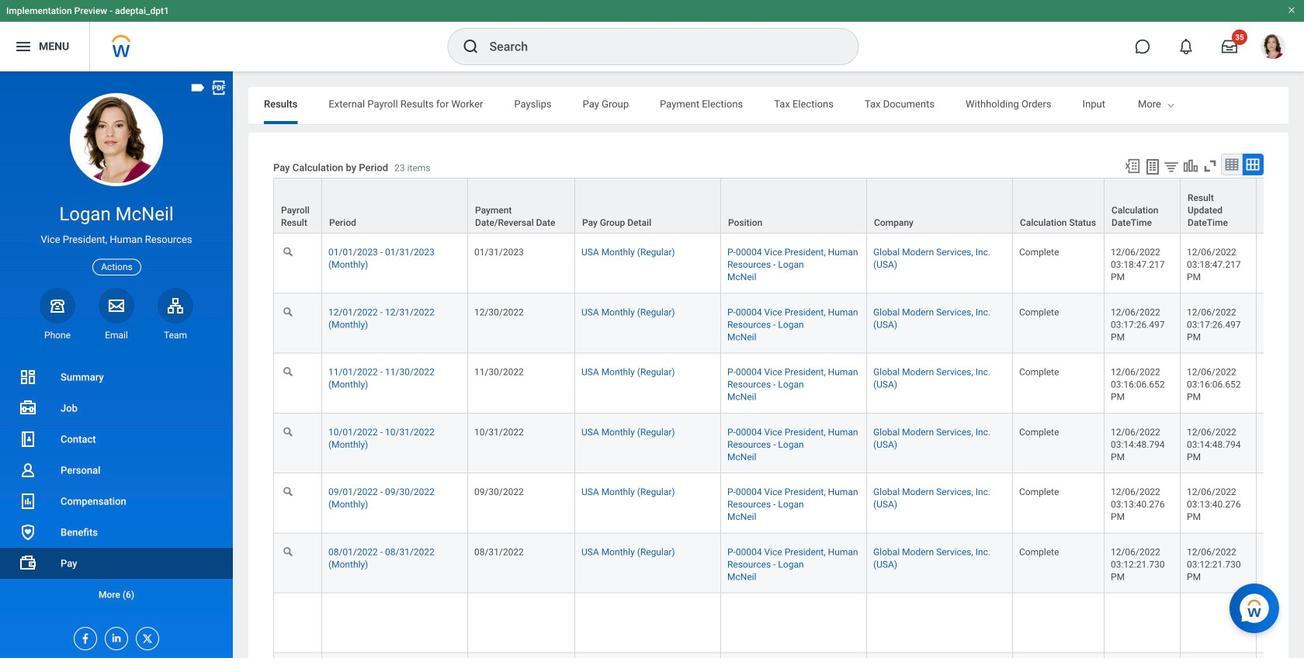 Task type: describe. For each thing, give the bounding box(es) containing it.
2 column header from the left
[[322, 178, 468, 235]]

4 row from the top
[[273, 354, 1304, 414]]

table image
[[1224, 157, 1240, 172]]

6 row from the top
[[273, 474, 1304, 534]]

view worker - expand/collapse chart image
[[1182, 158, 1199, 175]]

5 row from the top
[[273, 414, 1304, 474]]

6 column header from the left
[[867, 178, 1013, 235]]

3 complete element from the top
[[1019, 364, 1059, 378]]

3 row from the top
[[273, 294, 1304, 354]]

1 row from the top
[[273, 178, 1304, 235]]

x image
[[137, 628, 154, 645]]

summary image
[[19, 368, 37, 387]]

email logan mcneil element
[[99, 329, 134, 342]]

5 column header from the left
[[721, 178, 867, 235]]

1 complete element from the top
[[1019, 244, 1059, 258]]

contact image
[[19, 430, 37, 449]]

8 column header from the left
[[1105, 178, 1181, 235]]

inbox large image
[[1222, 39, 1238, 54]]

2 row from the top
[[273, 234, 1304, 294]]

4 column header from the left
[[575, 178, 721, 235]]

2 complete element from the top
[[1019, 304, 1059, 318]]

export to excel image
[[1124, 158, 1141, 175]]

8 row from the top
[[273, 594, 1304, 653]]

profile logan mcneil image
[[1261, 34, 1286, 62]]

search image
[[462, 37, 480, 56]]

9 row from the top
[[273, 653, 1304, 658]]

benefits image
[[19, 523, 37, 542]]

6 complete element from the top
[[1019, 544, 1059, 558]]

7 row from the top
[[273, 534, 1304, 594]]

phone logan mcneil element
[[40, 329, 75, 342]]



Task type: vqa. For each thing, say whether or not it's contained in the screenshot.
1st Employee's Photo (Logan McNeil) from the bottom
no



Task type: locate. For each thing, give the bounding box(es) containing it.
view team image
[[166, 296, 185, 315]]

view printable version (pdf) image
[[210, 79, 227, 96]]

tag image
[[189, 79, 207, 96]]

toolbar
[[1117, 154, 1264, 178]]

navigation pane region
[[0, 71, 233, 658]]

1 column header from the left
[[273, 178, 322, 235]]

tab list
[[248, 87, 1304, 124]]

select to filter grid data image
[[1163, 158, 1180, 175]]

justify image
[[14, 37, 33, 56]]

complete element
[[1019, 244, 1059, 258], [1019, 304, 1059, 318], [1019, 364, 1059, 378], [1019, 424, 1059, 438], [1019, 484, 1059, 498], [1019, 544, 1059, 558]]

7 column header from the left
[[1013, 178, 1105, 235]]

fullscreen image
[[1202, 158, 1219, 175]]

cell
[[273, 594, 322, 653], [322, 594, 468, 653], [468, 594, 575, 653], [575, 594, 721, 653], [721, 594, 867, 653], [867, 594, 1013, 653], [1013, 594, 1105, 653], [1105, 594, 1181, 653], [1181, 594, 1257, 653], [1257, 594, 1304, 653], [273, 653, 322, 658], [322, 653, 468, 658], [468, 653, 575, 658], [575, 653, 721, 658], [721, 653, 867, 658], [867, 653, 1013, 658], [1013, 653, 1105, 658], [1105, 653, 1181, 658], [1181, 653, 1257, 658], [1257, 653, 1304, 658]]

banner
[[0, 0, 1304, 71]]

compensation image
[[19, 492, 37, 511]]

pay image
[[19, 554, 37, 573]]

Search Workday  search field
[[489, 30, 826, 64]]

notifications large image
[[1179, 39, 1194, 54]]

column header
[[273, 178, 322, 235], [322, 178, 468, 235], [468, 178, 575, 235], [575, 178, 721, 235], [721, 178, 867, 235], [867, 178, 1013, 235], [1013, 178, 1105, 235], [1105, 178, 1181, 235], [1181, 178, 1257, 235]]

facebook image
[[75, 628, 92, 645]]

export to worksheets image
[[1144, 158, 1162, 176]]

row
[[273, 178, 1304, 235], [273, 234, 1304, 294], [273, 294, 1304, 354], [273, 354, 1304, 414], [273, 414, 1304, 474], [273, 474, 1304, 534], [273, 534, 1304, 594], [273, 594, 1304, 653], [273, 653, 1304, 658]]

list
[[0, 362, 233, 610]]

5 complete element from the top
[[1019, 484, 1059, 498]]

linkedin image
[[106, 628, 123, 644]]

phone image
[[47, 296, 68, 315]]

personal image
[[19, 461, 37, 480]]

4 complete element from the top
[[1019, 424, 1059, 438]]

close environment banner image
[[1287, 5, 1297, 15]]

3 column header from the left
[[468, 178, 575, 235]]

expand table image
[[1245, 157, 1261, 172]]

mail image
[[107, 296, 126, 315]]

job image
[[19, 399, 37, 418]]

team logan mcneil element
[[158, 329, 193, 342]]

9 column header from the left
[[1181, 178, 1257, 235]]



